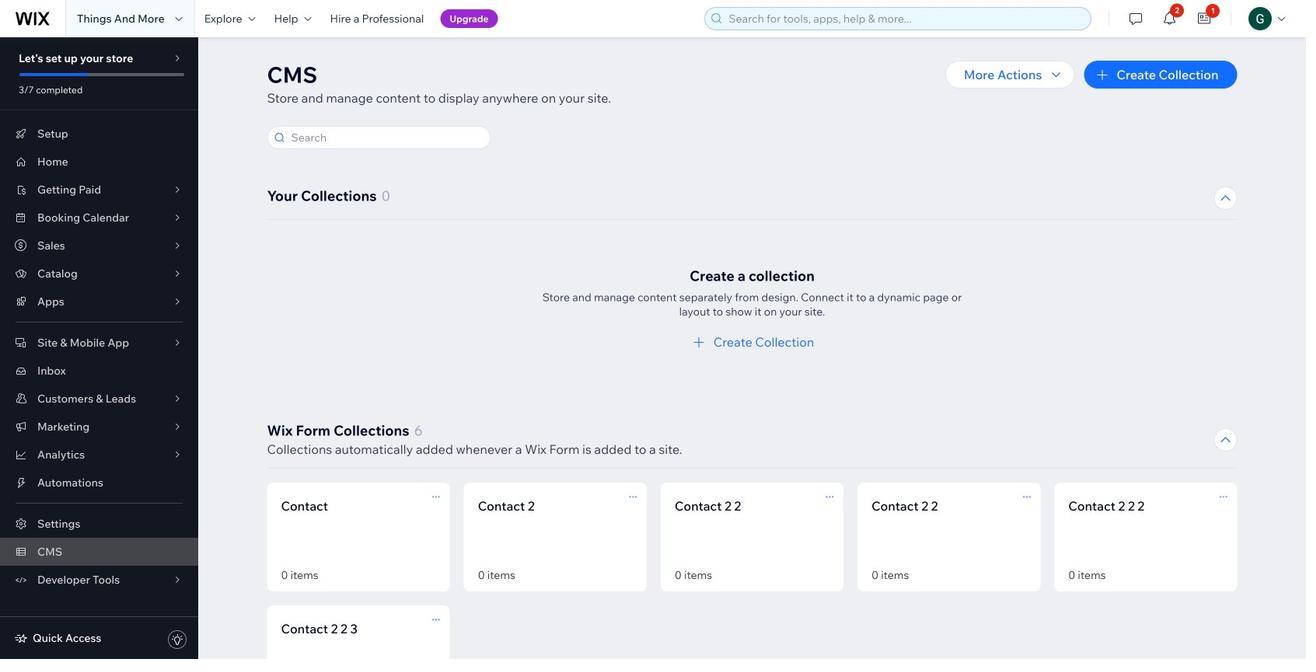 Task type: vqa. For each thing, say whether or not it's contained in the screenshot.
search "field"
yes



Task type: locate. For each thing, give the bounding box(es) containing it.
sidebar element
[[0, 37, 198, 660]]

Search for tools, apps, help & more... field
[[724, 8, 1087, 30]]



Task type: describe. For each thing, give the bounding box(es) containing it.
Search field
[[287, 127, 486, 149]]



